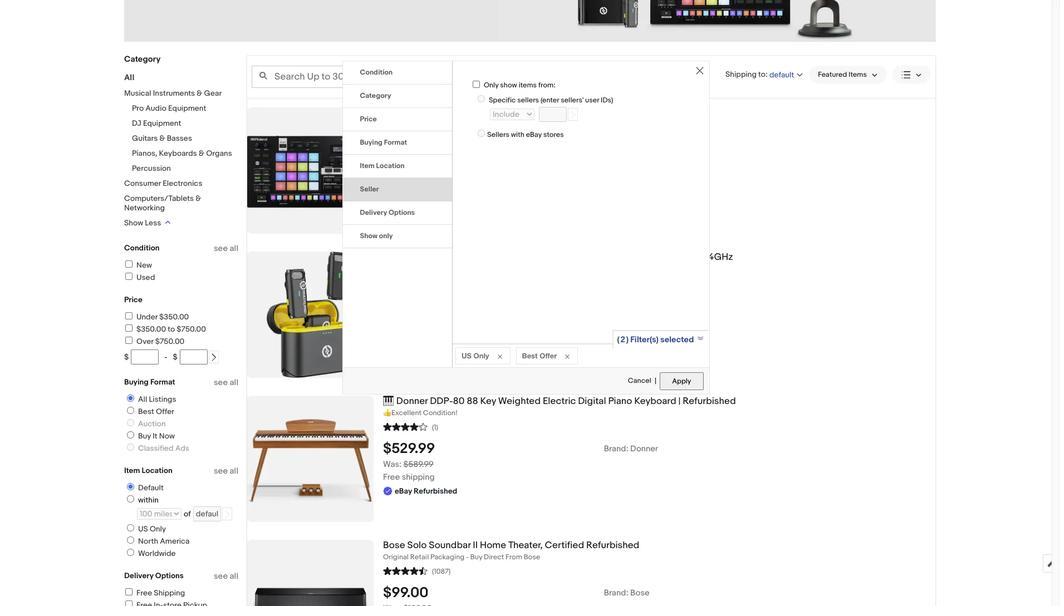 Task type: vqa. For each thing, say whether or not it's contained in the screenshot.
Solo
yes



Task type: locate. For each thing, give the bounding box(es) containing it.
all inside all musical instruments & gear pro audio equipment dj equipment guitars & basses pianos, keyboards & organs percussion consumer electronics computers/tablets & networking show less
[[124, 72, 134, 83]]

2 horizontal spatial bose
[[630, 588, 650, 599]]

see all
[[214, 243, 238, 254], [214, 378, 238, 388], [214, 466, 238, 477], [214, 571, 238, 582]]

consumer electronics link
[[124, 179, 202, 188]]

$527.99
[[383, 127, 434, 145]]

$ left maximum value text field
[[173, 353, 178, 362]]

offer down listings
[[156, 407, 174, 417]]

delivery up free shipping option
[[124, 571, 154, 581]]

offer up electric
[[540, 351, 557, 360]]

114
[[383, 146, 394, 157]]

bose down theater,
[[524, 553, 540, 562]]

see for delivery options
[[214, 571, 228, 582]]

electronics
[[163, 179, 202, 188]]

price up under $350.00 checkbox on the bottom left of page
[[124, 295, 143, 305]]

all right all listings option
[[138, 395, 147, 404]]

cancellation
[[618, 252, 673, 263]]

Auction radio
[[127, 419, 134, 427]]

category up roland
[[360, 91, 391, 100]]

2.4ghz
[[701, 252, 733, 263]]

Best Offer radio
[[127, 407, 134, 414]]

All Listings radio
[[127, 395, 134, 402]]

all
[[230, 243, 238, 254], [230, 378, 238, 388], [230, 466, 238, 477], [230, 571, 238, 582]]

price left roland
[[360, 115, 377, 124]]

2 see from the top
[[214, 378, 228, 388]]

1 vertical spatial $350.00
[[136, 325, 166, 334]]

0 vertical spatial price
[[360, 115, 377, 124]]

0 horizontal spatial delivery
[[124, 571, 154, 581]]

pro audio equipment link
[[132, 104, 206, 113]]

1 horizontal spatial buying format
[[360, 138, 407, 147]]

2 see all button from the top
[[214, 378, 238, 388]]

all for all listings
[[138, 395, 147, 404]]

)
[[627, 335, 629, 345]]

🎹 donner ddp-80 88 key weighted electric digital piano keyboard | refurbished link
[[383, 396, 936, 408]]

ebay refurbished down lark
[[395, 292, 457, 302]]

0 vertical spatial buying
[[360, 138, 383, 147]]

$
[[124, 353, 129, 362], [173, 353, 178, 362]]

1 horizontal spatial show
[[360, 232, 378, 241]]

0 vertical spatial brand:
[[604, 444, 629, 454]]

basses
[[167, 134, 192, 143]]

0 vertical spatial show
[[124, 218, 143, 228]]

1 vertical spatial free
[[136, 589, 152, 598]]

0 horizontal spatial buy
[[138, 432, 151, 441]]

donner inside 🎹 donner ddp-80 88 key weighted electric digital piano keyboard | refurbished 👍excellent condition!
[[396, 396, 428, 407]]

show down networking
[[124, 218, 143, 228]]

only right only show items from: option
[[484, 81, 499, 90]]

listings
[[149, 395, 176, 404]]

1 vertical spatial show
[[360, 232, 378, 241]]

Over $750.00 checkbox
[[125, 337, 133, 344]]

1 see all from the top
[[214, 243, 238, 254]]

ebay refurbished down watching
[[395, 161, 457, 170]]

all for all musical instruments & gear pro audio equipment dj equipment guitars & basses pianos, keyboards & organs percussion consumer electronics computers/tablets & networking show less
[[124, 72, 134, 83]]

1 vertical spatial all
[[138, 395, 147, 404]]

bose up original
[[383, 540, 405, 551]]

roland verselab mv-1 production studio refurbished
[[383, 107, 612, 119]]

condition
[[360, 68, 393, 77], [124, 243, 160, 253]]

mv-
[[456, 107, 474, 119]]

format down roland
[[384, 138, 407, 147]]

ii
[[473, 540, 478, 551]]

0 vertical spatial delivery options
[[360, 208, 415, 217]]

hollyland
[[383, 252, 424, 263]]

0 horizontal spatial format
[[150, 378, 175, 387]]

offer
[[540, 351, 557, 360], [156, 407, 174, 417]]

North America radio
[[127, 537, 134, 544]]

1 vertical spatial delivery
[[124, 571, 154, 581]]

see all button for condition
[[214, 243, 238, 254]]

retail
[[410, 553, 429, 562]]

$529.99
[[383, 440, 435, 458]]

refurbished right |
[[683, 396, 736, 407]]

1 vertical spatial ebay refurbished
[[395, 292, 457, 302]]

4 see all button from the top
[[214, 571, 238, 582]]

buy it now
[[138, 432, 175, 441]]

buying format down roland
[[360, 138, 407, 147]]

condition!
[[423, 409, 458, 418]]

1 $ from the left
[[124, 353, 129, 362]]

0 vertical spatial us
[[462, 351, 472, 360]]

1 horizontal spatial item location
[[360, 161, 405, 170]]

bose down original retail packaging - buy direct from bose text field
[[630, 588, 650, 599]]

-
[[164, 353, 167, 362], [466, 553, 469, 562]]

Default radio
[[127, 483, 134, 491]]

1 vertical spatial item location
[[124, 466, 173, 476]]

options up the only
[[389, 208, 415, 217]]

1 horizontal spatial price
[[360, 115, 377, 124]]

buy inside bose solo soundbar ii home theater, certified refurbished original retail packaging - buy direct from bose
[[471, 553, 482, 562]]

best offer up electric
[[522, 351, 557, 360]]

sellers with ebay stores
[[487, 130, 564, 139]]

all
[[124, 72, 134, 83], [138, 395, 147, 404]]

2 $ from the left
[[173, 353, 178, 362]]

3 see all from the top
[[214, 466, 238, 477]]

show only
[[360, 232, 393, 241]]

1 horizontal spatial category
[[360, 91, 391, 100]]

free down was:
[[383, 472, 400, 483]]

over $750.00
[[136, 337, 185, 346]]

only
[[379, 232, 393, 241]]

refurbished up original retail packaging - buy direct from bose text field
[[586, 540, 640, 551]]

0 vertical spatial $750.00
[[177, 325, 206, 334]]

see for condition
[[214, 243, 228, 254]]

0 horizontal spatial item location
[[124, 466, 173, 476]]

Free In-store Pickup checkbox
[[125, 601, 133, 607]]

all for condition
[[230, 243, 238, 254]]

0 horizontal spatial all
[[124, 72, 134, 83]]

1 horizontal spatial us only
[[462, 351, 489, 360]]

1 all from the top
[[230, 243, 238, 254]]

brand: inside 'brand: donner was: $589.99 free shipping'
[[604, 444, 629, 454]]

0 horizontal spatial donner
[[396, 396, 428, 407]]

over $750.00 link
[[124, 337, 185, 346]]

show
[[124, 218, 143, 228], [360, 232, 378, 241]]

delivery options up the only
[[360, 208, 415, 217]]

(enter
[[541, 96, 559, 105]]

1 vertical spatial only
[[474, 351, 489, 360]]

item location up 'default'
[[124, 466, 173, 476]]

0 vertical spatial options
[[389, 208, 415, 217]]

1 horizontal spatial all
[[138, 395, 147, 404]]

1 brand: from the top
[[604, 444, 629, 454]]

2 vertical spatial only
[[150, 525, 166, 534]]

donner down 👍excellent condition! text field
[[630, 444, 658, 454]]

0 vertical spatial ebay refurbished
[[395, 161, 457, 170]]

0 vertical spatial free
[[383, 472, 400, 483]]

1 see all button from the top
[[214, 243, 238, 254]]

condition up new in the left top of the page
[[124, 243, 160, 253]]

$ down the "over $750.00" option
[[124, 353, 129, 362]]

0 horizontal spatial us only
[[138, 525, 166, 534]]

ebay down the hollyland
[[395, 292, 412, 302]]

theater,
[[508, 540, 543, 551]]

0 horizontal spatial location
[[142, 466, 173, 476]]

& left organs
[[199, 149, 205, 158]]

- right packaging
[[466, 553, 469, 562]]

2 ebay refurbished from the top
[[395, 292, 457, 302]]

0 horizontal spatial best
[[138, 407, 154, 417]]

0 horizontal spatial item
[[124, 466, 140, 476]]

from:
[[539, 81, 556, 90]]

1 horizontal spatial best
[[522, 351, 538, 360]]

1 vertical spatial us only
[[138, 525, 166, 534]]

all up musical on the top left of the page
[[124, 72, 134, 83]]

1 horizontal spatial buying
[[360, 138, 383, 147]]

0 vertical spatial $350.00
[[159, 312, 189, 322]]

& down dj equipment link
[[160, 134, 165, 143]]

1 horizontal spatial delivery
[[360, 208, 387, 217]]

Used checkbox
[[125, 273, 133, 280]]

0 vertical spatial item
[[360, 161, 375, 170]]

studio
[[529, 107, 557, 119]]

1 horizontal spatial condition
[[360, 68, 393, 77]]

format up listings
[[150, 378, 175, 387]]

0 vertical spatial condition
[[360, 68, 393, 77]]

all for item location
[[230, 466, 238, 477]]

1 vertical spatial buy
[[471, 553, 482, 562]]

1 horizontal spatial us
[[462, 351, 472, 360]]

equipment down instruments
[[168, 104, 206, 113]]

us up 88
[[462, 351, 472, 360]]

0 vertical spatial item location
[[360, 161, 405, 170]]

Apply submit
[[660, 373, 704, 390]]

location down the 114 at left top
[[376, 161, 405, 170]]

0 horizontal spatial price
[[124, 295, 143, 305]]

guitars & basses link
[[132, 134, 192, 143]]

$750.00 down the $350.00 to $750.00
[[155, 337, 185, 346]]

2 brand: from the top
[[604, 588, 629, 599]]

1 horizontal spatial bose
[[524, 553, 540, 562]]

tab list
[[343, 61, 452, 248]]

best offer down the all listings
[[138, 407, 174, 417]]

stores
[[544, 130, 564, 139]]

buying up all listings option
[[124, 378, 149, 387]]

1 horizontal spatial free
[[383, 472, 400, 483]]

- down over $750.00
[[164, 353, 167, 362]]

& down the electronics
[[196, 194, 201, 203]]

best up auction link in the bottom left of the page
[[138, 407, 154, 417]]

1 ebay refurbished from the top
[[395, 161, 457, 170]]

refurbished down lark
[[414, 292, 457, 302]]

0 vertical spatial equipment
[[168, 104, 206, 113]]

3 see from the top
[[214, 466, 228, 477]]

🎹
[[383, 396, 394, 407]]

best
[[522, 351, 538, 360], [138, 407, 154, 417]]

format
[[384, 138, 407, 147], [150, 378, 175, 387]]

options up shipping
[[155, 571, 184, 581]]

musical instruments & gear link
[[124, 89, 222, 98]]

see all for buying format
[[214, 378, 238, 388]]

item location down the 114 at left top
[[360, 161, 405, 170]]

buying format
[[360, 138, 407, 147], [124, 378, 175, 387]]

item
[[360, 161, 375, 170], [124, 466, 140, 476]]

1 vertical spatial buying format
[[124, 378, 175, 387]]

buying format up all listings link
[[124, 378, 175, 387]]

item up default option
[[124, 466, 140, 476]]

consumer
[[124, 179, 161, 188]]

1 vertical spatial -
[[466, 553, 469, 562]]

item inside tab list
[[360, 161, 375, 170]]

1 vertical spatial donner
[[630, 444, 658, 454]]

delivery options up free shipping link
[[124, 571, 184, 581]]

show left the only
[[360, 232, 378, 241]]

1 vertical spatial buying
[[124, 378, 149, 387]]

donner for brand:
[[630, 444, 658, 454]]

0 vertical spatial donner
[[396, 396, 428, 407]]

$750.00 right to
[[177, 325, 206, 334]]

1 vertical spatial options
[[155, 571, 184, 581]]

3 ebay refurbished from the top
[[395, 487, 457, 496]]

classified ads
[[138, 444, 189, 453]]

category up musical on the top left of the page
[[124, 54, 161, 65]]

1 see from the top
[[214, 243, 228, 254]]

us only up 88
[[462, 351, 489, 360]]

filter(s)
[[631, 335, 659, 345]]

ddp-
[[430, 396, 453, 407]]

0 vertical spatial buying format
[[360, 138, 407, 147]]

1
[[474, 107, 477, 119]]

item up seller
[[360, 161, 375, 170]]

0 horizontal spatial bose
[[383, 540, 405, 551]]

1 vertical spatial condition
[[124, 243, 160, 253]]

donner inside 'brand: donner was: $589.99 free shipping'
[[630, 444, 658, 454]]

home
[[480, 540, 506, 551]]

condition up roland
[[360, 68, 393, 77]]

ebay refurbished for $529.99
[[395, 487, 457, 496]]

see all for delivery options
[[214, 571, 238, 582]]

delivery
[[360, 208, 387, 217], [124, 571, 154, 581]]

1 horizontal spatial donner
[[630, 444, 658, 454]]

bose solo soundbar ii home theater, certified refurbished image
[[247, 556, 374, 607]]

free shipping link
[[124, 589, 185, 598]]

delivery up show only
[[360, 208, 387, 217]]

buy left it
[[138, 432, 151, 441]]

$350.00 up to
[[159, 312, 189, 322]]

0 vertical spatial offer
[[540, 351, 557, 360]]

see for buying format
[[214, 378, 228, 388]]

4 see from the top
[[214, 571, 228, 582]]

3 see all button from the top
[[214, 466, 238, 477]]

under
[[136, 312, 158, 322]]

direct
[[484, 553, 504, 562]]

verselab
[[416, 107, 454, 119]]

1 vertical spatial item
[[124, 466, 140, 476]]

only up key
[[474, 351, 489, 360]]

1 vertical spatial offer
[[156, 407, 174, 417]]

4 all from the top
[[230, 571, 238, 582]]

0 horizontal spatial best offer
[[138, 407, 174, 417]]

bose
[[383, 540, 405, 551], [524, 553, 540, 562], [630, 588, 650, 599]]

us only up the north
[[138, 525, 166, 534]]

US Only radio
[[127, 525, 134, 532]]

ebay
[[526, 130, 542, 139], [395, 161, 412, 170], [395, 292, 412, 302], [395, 487, 412, 496]]

$350.00 up "over $750.00" link at the left bottom of the page
[[136, 325, 166, 334]]

certified
[[545, 540, 584, 551]]

within
[[138, 496, 159, 505]]

only up north america link
[[150, 525, 166, 534]]

equipment up "guitars & basses" link
[[143, 119, 181, 128]]

with
[[511, 130, 525, 139]]

from
[[506, 553, 522, 562]]

buying left the 114 at left top
[[360, 138, 383, 147]]

0 vertical spatial -
[[164, 353, 167, 362]]

0 vertical spatial delivery
[[360, 208, 387, 217]]

(
[[617, 335, 620, 345]]

it
[[153, 432, 157, 441]]

refurbished down watching
[[414, 161, 457, 170]]

4 see all from the top
[[214, 571, 238, 582]]

buy
[[138, 432, 151, 441], [471, 553, 482, 562]]

brand: donner was: $589.99 free shipping
[[383, 444, 658, 483]]

north america
[[138, 537, 190, 546]]

location up 'default'
[[142, 466, 173, 476]]

price
[[360, 115, 377, 124], [124, 295, 143, 305]]

best up weighted
[[522, 351, 538, 360]]

4 out of 5 stars image
[[383, 421, 428, 432]]

auction
[[138, 419, 166, 429]]

Sellers with eBay stores radio
[[478, 130, 485, 137]]

$350.00
[[159, 312, 189, 322], [136, 325, 166, 334]]

Worldwide radio
[[127, 549, 134, 556]]

buy down ii
[[471, 553, 482, 562]]

show inside tab list
[[360, 232, 378, 241]]

condition inside tab list
[[360, 68, 393, 77]]

0 horizontal spatial $
[[124, 353, 129, 362]]

ebay refurbished down 'shipping'
[[395, 487, 457, 496]]

88
[[467, 396, 478, 407]]

1 horizontal spatial item
[[360, 161, 375, 170]]

3 all from the top
[[230, 466, 238, 477]]

to
[[168, 325, 175, 334]]

see all button
[[214, 243, 238, 254], [214, 378, 238, 388], [214, 466, 238, 477], [214, 571, 238, 582]]

donner up 👍excellent
[[396, 396, 428, 407]]

free right free shipping option
[[136, 589, 152, 598]]

2 vertical spatial ebay refurbished
[[395, 487, 457, 496]]

2 see all from the top
[[214, 378, 238, 388]]

1 horizontal spatial best offer
[[522, 351, 557, 360]]

1 horizontal spatial $
[[173, 353, 178, 362]]

2 all from the top
[[230, 378, 238, 388]]

us right us only option
[[138, 525, 148, 534]]

0 horizontal spatial show
[[124, 218, 143, 228]]

shipping
[[402, 472, 435, 483]]

0 horizontal spatial condition
[[124, 243, 160, 253]]

0 vertical spatial bose
[[383, 540, 405, 551]]

1 horizontal spatial format
[[384, 138, 407, 147]]



Task type: describe. For each thing, give the bounding box(es) containing it.
tab list containing condition
[[343, 61, 452, 248]]

all musical instruments & gear pro audio equipment dj equipment guitars & basses pianos, keyboards & organs percussion consumer electronics computers/tablets & networking show less
[[124, 72, 232, 228]]

1 horizontal spatial options
[[389, 208, 415, 217]]

see all button for delivery options
[[214, 571, 238, 582]]

0 horizontal spatial free
[[136, 589, 152, 598]]

refurbished down 'shipping'
[[414, 487, 457, 496]]

roland verselab mv-1 production studio refurbished image
[[247, 107, 374, 234]]

1 vertical spatial best
[[138, 407, 154, 417]]

0 vertical spatial only
[[484, 81, 499, 90]]

0 horizontal spatial buying format
[[124, 378, 175, 387]]

& left the gear
[[197, 89, 202, 98]]

show inside all musical instruments & gear pro audio equipment dj equipment guitars & basses pianos, keyboards & organs percussion consumer electronics computers/tablets & networking show less
[[124, 218, 143, 228]]

1 vertical spatial equipment
[[143, 119, 181, 128]]

0 vertical spatial category
[[124, 54, 161, 65]]

brand: for donner
[[604, 444, 629, 454]]

computers/tablets
[[124, 194, 194, 203]]

dj equipment link
[[132, 119, 181, 128]]

seller
[[360, 185, 379, 194]]

close image
[[696, 67, 704, 75]]

🎹 donner ddp-80 88 key weighted electric digital piano keyboard | refurbished image
[[247, 396, 374, 522]]

$ for minimum value text field
[[124, 353, 129, 362]]

- inside bose solo soundbar ii home theater, certified refurbished original retail packaging - buy direct from bose
[[466, 553, 469, 562]]

default text field
[[193, 507, 221, 522]]

classified ads link
[[123, 444, 192, 453]]

114 watching
[[383, 146, 430, 157]]

refurbished inside 🎹 donner ddp-80 88 key weighted electric digital piano keyboard | refurbished 👍excellent condition!
[[683, 396, 736, 407]]

lavalier
[[499, 252, 532, 263]]

new link
[[124, 261, 152, 270]]

over
[[136, 337, 153, 346]]

656ft
[[675, 252, 699, 263]]

hollyland lark m1 wireless lavalier microphone, noise cancellation 656ft 2.4ghz image
[[267, 252, 354, 378]]

north america link
[[123, 537, 192, 546]]

all listings link
[[123, 395, 178, 404]]

0 vertical spatial format
[[384, 138, 407, 147]]

$99.00
[[383, 585, 429, 602]]

bose solo soundbar ii home theater, certified refurbished link
[[383, 540, 936, 552]]

musical
[[124, 89, 151, 98]]

Specific sellers (enter sellers' user IDs) radio
[[478, 95, 485, 102]]

sellers'
[[561, 96, 584, 105]]

free inside 'brand: donner was: $589.99 free shipping'
[[383, 472, 400, 483]]

m1
[[446, 252, 457, 263]]

noise
[[590, 252, 616, 263]]

go image
[[223, 511, 231, 519]]

ebay down 114 watching on the left of page
[[395, 161, 412, 170]]

$350.00 to $750.00
[[136, 325, 206, 334]]

percussion
[[132, 164, 171, 173]]

auction link
[[123, 419, 168, 429]]

Under $350.00 checkbox
[[125, 312, 133, 320]]

soundbar
[[429, 540, 471, 551]]

0 vertical spatial best offer
[[522, 351, 557, 360]]

sellers
[[518, 96, 539, 105]]

pianos, keyboards & organs link
[[132, 149, 232, 158]]

🎹 donner ddp-80 88 key weighted electric digital piano keyboard | refurbished 👍excellent condition!
[[383, 396, 736, 418]]

0 vertical spatial us only
[[462, 351, 489, 360]]

all for delivery options
[[230, 571, 238, 582]]

1 vertical spatial bose
[[524, 553, 540, 562]]

weighted
[[498, 396, 541, 407]]

Classified Ads radio
[[127, 444, 134, 451]]

keyboard
[[634, 396, 676, 407]]

wireless
[[459, 252, 497, 263]]

key
[[480, 396, 496, 407]]

percussion link
[[132, 164, 171, 173]]

2 vertical spatial bose
[[630, 588, 650, 599]]

america
[[160, 537, 190, 546]]

see all button for item location
[[214, 466, 238, 477]]

submit seller name image
[[569, 111, 577, 119]]

Maximum Value text field
[[180, 350, 208, 365]]

0 horizontal spatial options
[[155, 571, 184, 581]]

all listings
[[138, 395, 176, 404]]

donner for 🎹
[[396, 396, 428, 407]]

ebay refurbished for $527.99
[[395, 161, 457, 170]]

1 vertical spatial us
[[138, 525, 148, 534]]

computers/tablets & networking link
[[124, 194, 201, 213]]

see all for item location
[[214, 466, 238, 477]]

Free Shipping checkbox
[[125, 589, 133, 596]]

0 vertical spatial buy
[[138, 432, 151, 441]]

Only show items from: checkbox
[[473, 81, 480, 88]]

(1)
[[432, 423, 438, 432]]

used
[[136, 273, 155, 282]]

1 vertical spatial location
[[142, 466, 173, 476]]

best offer link
[[123, 407, 177, 417]]

Minimum Value text field
[[131, 350, 159, 365]]

classified
[[138, 444, 174, 453]]

shipping
[[154, 589, 185, 598]]

within radio
[[127, 496, 134, 503]]

Buy It Now radio
[[127, 432, 134, 439]]

see for item location
[[214, 466, 228, 477]]

guitars
[[132, 134, 158, 143]]

brand: bose
[[604, 588, 650, 599]]

1 vertical spatial best offer
[[138, 407, 174, 417]]

north
[[138, 537, 158, 546]]

refurbished down user
[[559, 107, 612, 119]]

New checkbox
[[125, 261, 133, 268]]

1 vertical spatial $750.00
[[155, 337, 185, 346]]

specific sellers (enter sellers' user ids)
[[489, 96, 613, 105]]

refurbished inside bose solo soundbar ii home theater, certified refurbished original retail packaging - buy direct from bose
[[586, 540, 640, 551]]

(1087) link
[[383, 566, 451, 576]]

submit price range image
[[210, 354, 218, 362]]

2
[[621, 335, 625, 345]]

0 vertical spatial location
[[376, 161, 405, 170]]

1 vertical spatial category
[[360, 91, 391, 100]]

audio
[[145, 104, 166, 113]]

packaging
[[431, 553, 465, 562]]

1 horizontal spatial delivery options
[[360, 208, 415, 217]]

(1) link
[[383, 421, 438, 432]]

80
[[453, 396, 465, 407]]

Enter seller's name or multiple seller names separated by a comma or a space text field
[[539, 107, 567, 122]]

pro
[[132, 104, 144, 113]]

bose solo soundbar ii home theater, certified refurbished original retail packaging - buy direct from bose
[[383, 540, 640, 562]]

0 horizontal spatial -
[[164, 353, 167, 362]]

1 vertical spatial format
[[150, 378, 175, 387]]

hollyland lark m1 wireless lavalier microphone, noise cancellation 656ft 2.4ghz link
[[383, 252, 936, 263]]

pianos,
[[132, 149, 157, 158]]

brand: for bose
[[604, 588, 629, 599]]

👍excellent
[[383, 409, 422, 418]]

user
[[585, 96, 599, 105]]

organs
[[206, 149, 232, 158]]

gear
[[204, 89, 222, 98]]

instruments
[[153, 89, 195, 98]]

buy it now link
[[123, 432, 177, 441]]

selected
[[661, 335, 694, 345]]

1 vertical spatial price
[[124, 295, 143, 305]]

583
[[514, 72, 527, 81]]

see all button for buying format
[[214, 378, 238, 388]]

$350.00 to $750.00 checkbox
[[125, 325, 133, 332]]

cancel
[[628, 376, 652, 385]]

piano
[[608, 396, 632, 407]]

now
[[159, 432, 175, 441]]

$ for maximum value text field
[[173, 353, 178, 362]]

Original Retail Packaging - Buy Direct From Bose text field
[[383, 553, 936, 562]]

583 results
[[514, 72, 555, 81]]

see all for condition
[[214, 243, 238, 254]]

0 vertical spatial best
[[522, 351, 538, 360]]

solo
[[407, 540, 427, 551]]

0 horizontal spatial offer
[[156, 407, 174, 417]]

original
[[383, 553, 409, 562]]

4.5 out of 5 stars image
[[383, 566, 428, 576]]

us only link
[[123, 525, 168, 534]]

microphone,
[[534, 252, 588, 263]]

items
[[519, 81, 537, 90]]

show less button
[[124, 218, 171, 228]]

( 2 ) filter(s) selected
[[617, 335, 694, 345]]

worldwide
[[138, 549, 176, 559]]

keyboards
[[159, 149, 197, 158]]

ebay right with
[[526, 130, 542, 139]]

0 horizontal spatial delivery options
[[124, 571, 184, 581]]

digital
[[578, 396, 606, 407]]

ebay down 'shipping'
[[395, 487, 412, 496]]

price inside tab list
[[360, 115, 377, 124]]

new
[[136, 261, 152, 270]]

cancel button
[[628, 372, 652, 391]]

all for buying format
[[230, 378, 238, 388]]

👍Excellent Condition! text field
[[383, 409, 936, 418]]



